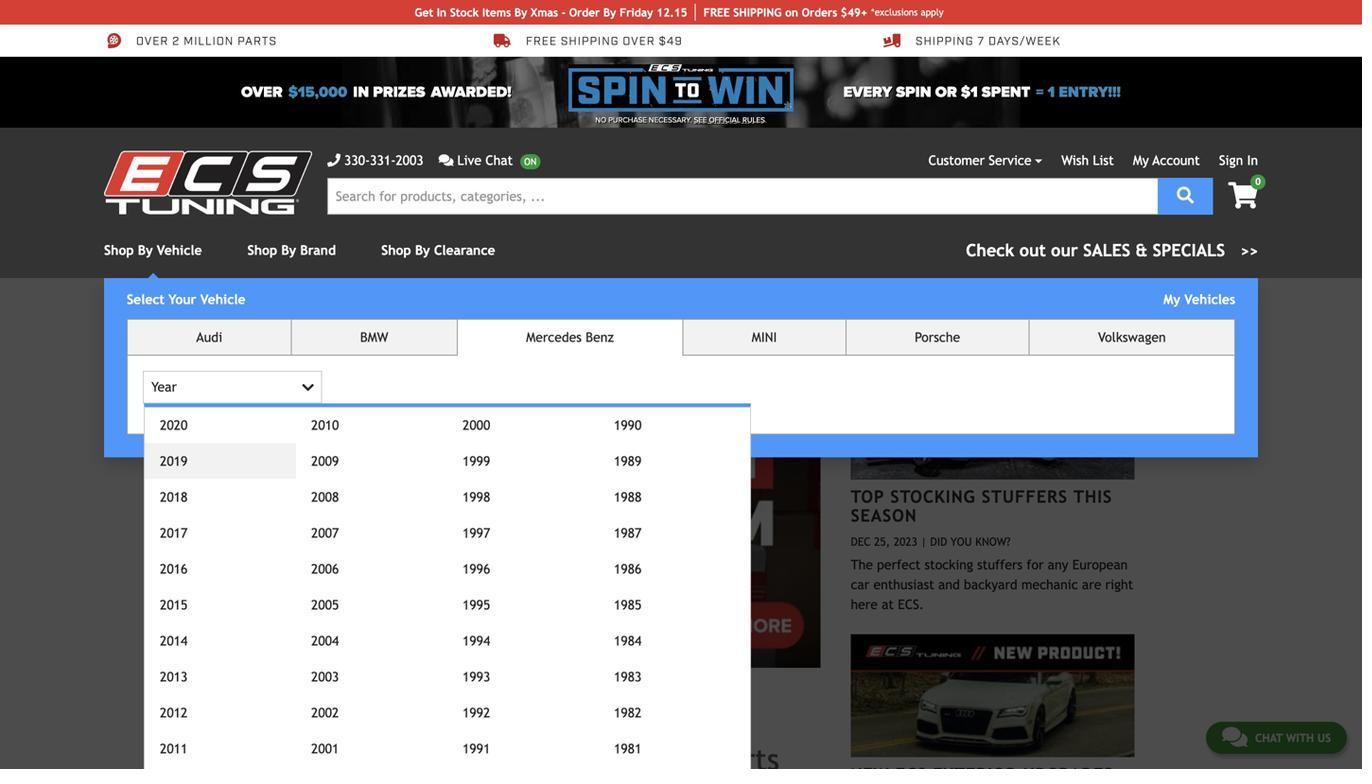 Task type: locate. For each thing, give the bounding box(es) containing it.
right
[[1106, 577, 1134, 592]]

*exclusions
[[872, 7, 918, 18]]

2000
[[463, 418, 491, 433]]

1992
[[463, 705, 491, 721]]

mechanic
[[1022, 577, 1078, 592]]

*exclusions apply link
[[872, 5, 944, 19]]

free shipping over $49
[[526, 34, 683, 49]]

live chat link
[[439, 150, 541, 170]]

330-
[[344, 153, 370, 168]]

this
[[1074, 487, 1113, 507]]

-
[[562, 6, 566, 19]]

every spin or $1 spent = 1 entry!!!
[[844, 83, 1121, 101]]

0 vertical spatial vehicle
[[157, 243, 202, 258]]

1 horizontal spatial my
[[1164, 292, 1181, 307]]

season
[[851, 506, 918, 526]]

account
[[1153, 153, 1200, 168]]

1 shop from the left
[[104, 243, 134, 258]]

shop up select
[[104, 243, 134, 258]]

new ecs exterior upgrades for your c7 rs7 image
[[851, 634, 1135, 757]]

view all
[[1083, 332, 1127, 343]]

0 vertical spatial chat
[[486, 153, 513, 168]]

sales
[[1084, 240, 1131, 260]]

0
[[1256, 176, 1261, 187]]

all
[[1112, 332, 1127, 343]]

0 horizontal spatial my
[[1133, 153, 1149, 168]]

0 vertical spatial my
[[1133, 153, 1149, 168]]

0 vertical spatial 2003
[[396, 153, 424, 168]]

by up select
[[138, 243, 153, 258]]

2013
[[160, 670, 188, 685]]

wish list
[[1062, 153, 1114, 168]]

stocking
[[925, 557, 974, 572]]

2003
[[396, 153, 424, 168], [311, 670, 339, 685]]

0 horizontal spatial 2003
[[311, 670, 339, 685]]

shop left brand
[[248, 243, 277, 258]]

million
[[184, 34, 234, 49]]

|
[[921, 535, 927, 548]]

2004
[[311, 634, 339, 649]]

top stocking stuffers this season link
[[851, 487, 1113, 526]]

are
[[1082, 577, 1102, 592]]

over left 2
[[136, 34, 169, 49]]

in for sign
[[1248, 153, 1259, 168]]

ship
[[734, 6, 757, 19]]

2020
[[160, 418, 188, 433]]

in right sign
[[1248, 153, 1259, 168]]

shipping
[[561, 34, 619, 49]]

my for my vehicles
[[1164, 292, 1181, 307]]

2003 down 2004
[[311, 670, 339, 685]]

1996
[[463, 562, 491, 577]]

1 horizontal spatial over
[[241, 83, 283, 101]]

my left account
[[1133, 153, 1149, 168]]

2018
[[160, 490, 188, 505]]

top
[[851, 487, 885, 507]]

in right 'get'
[[437, 6, 447, 19]]

my vehicles
[[1164, 292, 1236, 307]]

1 horizontal spatial in
[[1248, 153, 1259, 168]]

get
[[415, 6, 433, 19]]

by left brand
[[281, 243, 296, 258]]

2 shop from the left
[[248, 243, 277, 258]]

shop by brand link
[[248, 243, 336, 258]]

2010
[[311, 418, 339, 433]]

select your vehicle
[[127, 292, 246, 307]]

ecs.
[[898, 597, 924, 612]]

stuffers
[[978, 557, 1023, 572]]

backyard
[[964, 577, 1018, 592]]

.
[[765, 115, 767, 125]]

1 horizontal spatial 2003
[[396, 153, 424, 168]]

my left vehicles
[[1164, 292, 1181, 307]]

search image
[[1177, 187, 1194, 204]]

shop
[[104, 243, 134, 258], [248, 243, 277, 258], [381, 243, 411, 258]]

1 vertical spatial vehicle
[[200, 292, 246, 307]]

prizes
[[373, 83, 425, 101]]

customer service button
[[929, 150, 1043, 170]]

ecs tuning 'spin to win' contest logo image
[[569, 64, 794, 112]]

2002
[[311, 705, 339, 721]]

2 horizontal spatial shop
[[381, 243, 411, 258]]

1 horizontal spatial shop
[[248, 243, 277, 258]]

1 vertical spatial chat
[[1256, 731, 1283, 745]]

over down parts
[[241, 83, 283, 101]]

1991
[[463, 741, 491, 757]]

ecs
[[943, 324, 981, 348]]

=
[[1036, 83, 1044, 101]]

chat left with
[[1256, 731, 1283, 745]]

1 vertical spatial over
[[241, 83, 283, 101]]

3 shop from the left
[[381, 243, 411, 258]]

0 horizontal spatial in
[[437, 6, 447, 19]]

shopping cart image
[[1229, 182, 1259, 209]]

•
[[472, 688, 489, 727], [489, 688, 507, 727]]

brand
[[300, 243, 336, 258]]

vehicle up the "audi"
[[200, 292, 246, 307]]

ecs news
[[943, 324, 1044, 348]]

1 vertical spatial my
[[1164, 292, 1181, 307]]

0 horizontal spatial shop
[[104, 243, 134, 258]]

here
[[851, 597, 878, 612]]

0 vertical spatial in
[[437, 6, 447, 19]]

2003 left comments image
[[396, 153, 424, 168]]

0 vertical spatial over
[[136, 34, 169, 49]]

my account
[[1133, 153, 1200, 168]]

days/week
[[989, 34, 1061, 49]]

0 horizontal spatial over
[[136, 34, 169, 49]]

vehicle up your
[[157, 243, 202, 258]]

shop left 'clearance'
[[381, 243, 411, 258]]

vehicle for select your vehicle
[[200, 292, 246, 307]]

shop for shop by brand
[[248, 243, 277, 258]]

331-
[[370, 153, 396, 168]]

1997
[[463, 526, 491, 541]]

tab list
[[127, 319, 1236, 769]]

1 horizontal spatial chat
[[1256, 731, 1283, 745]]

enthusiast
[[874, 577, 935, 592]]

1 vertical spatial in
[[1248, 153, 1259, 168]]

chat
[[486, 153, 513, 168], [1256, 731, 1283, 745]]

$15,000
[[288, 83, 347, 101]]

no
[[596, 115, 607, 125]]

by left 'clearance'
[[415, 243, 430, 258]]

service
[[989, 153, 1032, 168]]

chat with us link
[[1206, 722, 1347, 754]]

vehicle
[[157, 243, 202, 258], [200, 292, 246, 307]]

any
[[1048, 557, 1069, 572]]

vehicle for shop by vehicle
[[157, 243, 202, 258]]

us
[[1318, 731, 1331, 745]]

1
[[1048, 83, 1055, 101]]

sign in
[[1220, 153, 1259, 168]]

see
[[694, 115, 707, 125]]

benz
[[586, 330, 614, 345]]

chat right live
[[486, 153, 513, 168]]

over for over 2 million parts
[[136, 34, 169, 49]]



Task type: describe. For each thing, give the bounding box(es) containing it.
shop by vehicle link
[[104, 243, 202, 258]]

stuffers
[[982, 487, 1068, 507]]

stock
[[450, 6, 479, 19]]

1 vertical spatial 2003
[[311, 670, 339, 685]]

no purchase necessary. see official rules .
[[596, 115, 767, 125]]

phone image
[[327, 154, 341, 167]]

sign in link
[[1220, 153, 1259, 168]]

1993
[[463, 670, 491, 685]]

in for get
[[437, 6, 447, 19]]

by for shop by clearance
[[415, 243, 430, 258]]

over for over $15,000 in prizes
[[241, 83, 283, 101]]

shipping
[[916, 34, 974, 49]]

12.15
[[657, 6, 688, 19]]

customer
[[929, 153, 985, 168]]

orders
[[802, 6, 838, 19]]

1998
[[463, 490, 491, 505]]

free shipping over $49 link
[[494, 32, 683, 49]]

1999
[[463, 454, 491, 469]]

free
[[704, 6, 730, 19]]

1989
[[614, 454, 642, 469]]

0 horizontal spatial chat
[[486, 153, 513, 168]]

shop by vehicle
[[104, 243, 202, 258]]

select
[[127, 292, 165, 307]]

my account link
[[1133, 153, 1200, 168]]

0 link
[[1214, 175, 1266, 211]]

shop by clearance link
[[381, 243, 495, 258]]

1 • from the left
[[472, 688, 489, 727]]

view
[[1083, 332, 1108, 343]]

free ship ping on orders $49+ *exclusions apply
[[704, 6, 944, 19]]

Search text field
[[327, 178, 1158, 215]]

2003 inside 330-331-2003 link
[[396, 153, 424, 168]]

live chat
[[457, 153, 513, 168]]

1985
[[614, 598, 642, 613]]

2006
[[311, 562, 339, 577]]

see official rules link
[[694, 114, 765, 126]]

2016
[[160, 562, 188, 577]]

2 • from the left
[[489, 688, 507, 727]]

by right "order"
[[604, 6, 616, 19]]

• •
[[472, 688, 507, 727]]

7
[[978, 34, 985, 49]]

by for shop by vehicle
[[138, 243, 153, 258]]

2014
[[160, 634, 188, 649]]

ecs tuning image
[[104, 151, 312, 214]]

with
[[1287, 731, 1314, 745]]

&
[[1136, 240, 1148, 260]]

wish list link
[[1062, 153, 1114, 168]]

for
[[1027, 557, 1044, 572]]

1988
[[614, 490, 642, 505]]

live
[[457, 153, 482, 168]]

friday
[[620, 6, 653, 19]]

my for my account
[[1133, 153, 1149, 168]]

330-331-2003
[[344, 153, 424, 168]]

over
[[623, 34, 655, 49]]

ping
[[757, 6, 782, 19]]

apply
[[921, 7, 944, 18]]

get in stock items by xmas - order by friday 12.15
[[415, 6, 688, 19]]

dec 25, 2023 | did you know? the perfect stocking stuffers for any european car enthusiast and backyard mechanic are right here at ecs.
[[851, 535, 1134, 612]]

2012
[[160, 705, 188, 721]]

year
[[151, 380, 177, 395]]

european
[[1073, 557, 1128, 572]]

25,
[[874, 535, 891, 548]]

dec
[[851, 535, 871, 548]]

shop by clearance
[[381, 243, 495, 258]]

2011
[[160, 741, 188, 757]]

2005
[[311, 598, 339, 613]]

2019
[[160, 454, 188, 469]]

lifetime replacement program image
[[228, 324, 821, 668]]

by for shop by brand
[[281, 243, 296, 258]]

tab list containing audi
[[127, 319, 1236, 769]]

and
[[939, 577, 960, 592]]

sales & specials
[[1084, 240, 1226, 260]]

you
[[951, 535, 972, 548]]

by left xmas
[[515, 6, 527, 19]]

on
[[785, 6, 799, 19]]

know?
[[976, 535, 1011, 548]]

shop for shop by clearance
[[381, 243, 411, 258]]

over 2 million parts link
[[104, 32, 277, 49]]

mercedes benz
[[526, 330, 614, 345]]

customer service
[[929, 153, 1032, 168]]

vehicles
[[1185, 292, 1236, 307]]

official
[[709, 115, 741, 125]]

free
[[526, 34, 557, 49]]

xmas
[[531, 6, 558, 19]]

spent
[[982, 83, 1031, 101]]

1986
[[614, 562, 642, 577]]

mini
[[752, 330, 777, 345]]

comments image
[[439, 154, 454, 167]]

order
[[569, 6, 600, 19]]

top stocking stuffers this season image
[[851, 357, 1135, 480]]

did
[[931, 535, 948, 548]]

wish
[[1062, 153, 1089, 168]]

1994
[[463, 634, 491, 649]]

or
[[936, 83, 957, 101]]

my vehicles link
[[1164, 292, 1236, 307]]

bmw
[[360, 330, 389, 345]]

the
[[851, 557, 873, 572]]

items
[[482, 6, 511, 19]]

shop for shop by vehicle
[[104, 243, 134, 258]]

2017
[[160, 526, 188, 541]]



Task type: vqa. For each thing, say whether or not it's contained in the screenshot.


